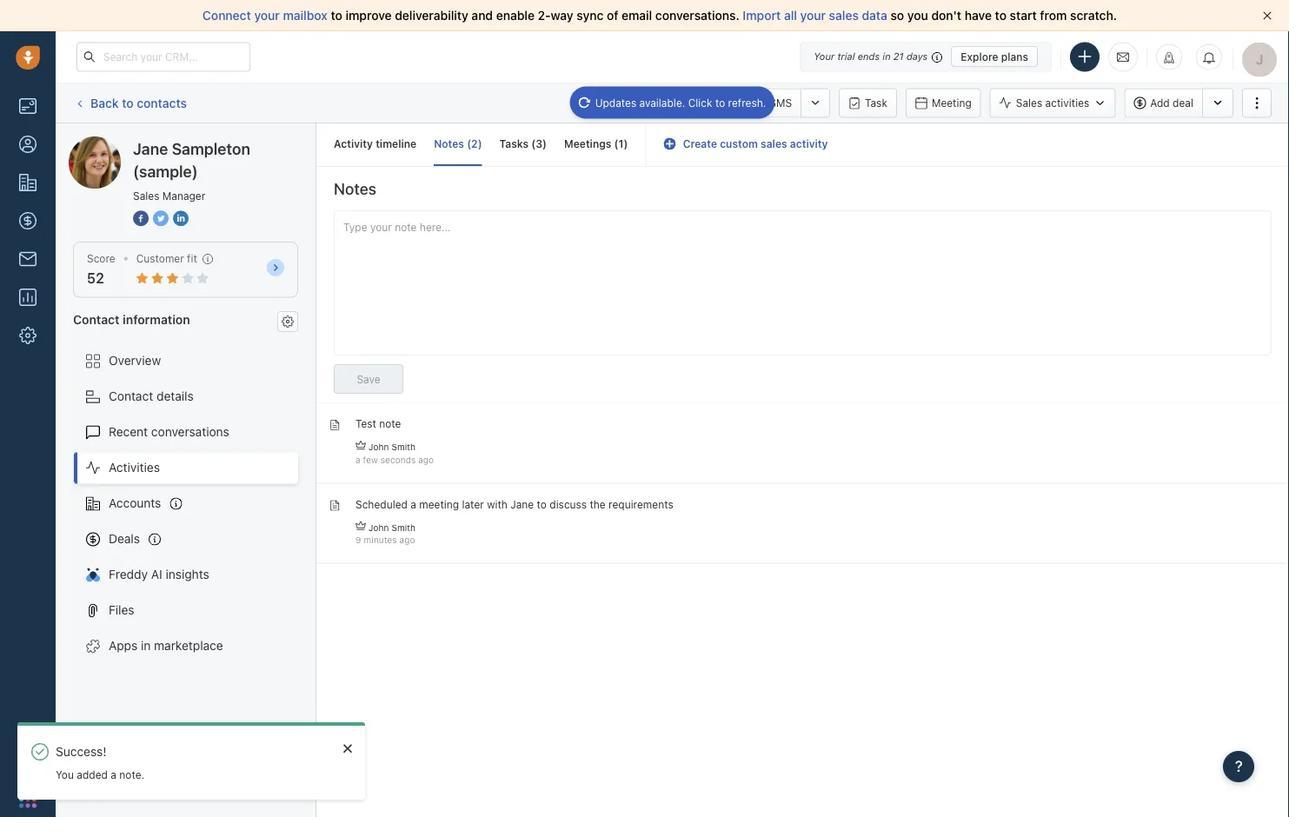 Task type: describe. For each thing, give the bounding box(es) containing it.
52 button
[[87, 270, 104, 287]]

2 horizontal spatial jane
[[510, 498, 534, 510]]

explore plans
[[961, 50, 1028, 63]]

john for scheduled
[[369, 522, 389, 532]]

email
[[622, 8, 652, 23]]

note.
[[119, 769, 144, 781]]

1 horizontal spatial sales
[[829, 8, 859, 23]]

success!
[[56, 744, 106, 759]]

days
[[907, 51, 928, 62]]

available.
[[639, 96, 685, 109]]

connect
[[202, 8, 251, 23]]

recent
[[109, 425, 148, 439]]

meeting
[[419, 498, 459, 510]]

add
[[1150, 97, 1170, 109]]

meeting button
[[906, 88, 981, 118]]

sales activities
[[1016, 97, 1089, 109]]

accounts
[[109, 496, 161, 510]]

apps
[[109, 639, 138, 653]]

2 your from the left
[[800, 8, 826, 23]]

updates
[[595, 96, 637, 109]]

updates available. click to refresh. link
[[570, 86, 775, 119]]

tasks
[[499, 138, 529, 150]]

trial
[[837, 51, 855, 62]]

timeline
[[376, 138, 417, 150]]

custom
[[720, 138, 758, 150]]

to left start
[[995, 8, 1007, 23]]

contact for contact details
[[109, 389, 153, 403]]

create
[[683, 138, 717, 150]]

updates available. click to refresh.
[[595, 96, 766, 109]]

2
[[471, 138, 478, 150]]

customer fit
[[136, 253, 197, 265]]

scratch.
[[1070, 8, 1117, 23]]

meeting
[[932, 97, 972, 109]]

improve
[[346, 8, 392, 23]]

apps in marketplace
[[109, 639, 223, 653]]

ai
[[151, 567, 162, 582]]

0 horizontal spatial jane
[[103, 136, 130, 150]]

sms
[[770, 97, 792, 109]]

1
[[619, 138, 624, 150]]

scheduled a meeting later with jane to discuss the requirements
[[356, 498, 673, 510]]

information
[[123, 312, 190, 326]]

fit
[[187, 253, 197, 265]]

2 horizontal spatial a
[[411, 498, 416, 510]]

Search your CRM... text field
[[76, 42, 250, 72]]

1 vertical spatial (sample)
[[133, 162, 198, 180]]

ends
[[858, 51, 880, 62]]

the
[[590, 498, 606, 510]]

phone image
[[19, 751, 37, 768]]

all
[[784, 8, 797, 23]]

smith for note
[[391, 442, 416, 452]]

sampleton inside jane sampleton (sample)
[[172, 139, 250, 158]]

conversations
[[151, 425, 229, 439]]

notes for notes ( 2 )
[[434, 138, 464, 150]]

your trial ends in 21 days
[[814, 51, 928, 62]]

from
[[1040, 8, 1067, 23]]

import all your sales data link
[[743, 8, 891, 23]]

test note
[[356, 418, 401, 430]]

start
[[1010, 8, 1037, 23]]

0 horizontal spatial sales
[[761, 138, 787, 150]]

) for meetings ( 1 )
[[624, 138, 628, 150]]

call button
[[652, 88, 705, 118]]

with
[[487, 498, 508, 510]]

back to contacts link
[[73, 89, 188, 117]]

a few seconds ago
[[356, 455, 434, 465]]

minutes
[[364, 535, 397, 545]]

few
[[363, 455, 378, 465]]

tasks ( 3 )
[[499, 138, 547, 150]]

1 your from the left
[[254, 8, 280, 23]]

activity timeline
[[334, 138, 417, 150]]

connect your mailbox to improve deliverability and enable 2-way sync of email conversations. import all your sales data so you don't have to start from scratch.
[[202, 8, 1117, 23]]

deals
[[109, 532, 140, 546]]

contact for contact information
[[73, 312, 120, 326]]

facebook circled image
[[133, 209, 149, 227]]

don't
[[931, 8, 962, 23]]

create custom sales activity
[[683, 138, 828, 150]]

phone element
[[10, 742, 45, 777]]

freshworks switcher image
[[19, 790, 37, 808]]

test
[[356, 418, 376, 430]]

email image
[[1117, 50, 1129, 64]]

score
[[87, 253, 115, 265]]

0 horizontal spatial ago
[[399, 535, 415, 545]]

to right back
[[122, 95, 134, 110]]

freddy ai insights
[[109, 567, 209, 582]]

insights
[[166, 567, 209, 582]]

activity
[[334, 138, 373, 150]]

added
[[77, 769, 108, 781]]

you added a note.
[[56, 769, 144, 781]]

call link
[[652, 88, 705, 118]]

explore plans link
[[951, 46, 1038, 67]]

conversations.
[[655, 8, 740, 23]]

2 vertical spatial a
[[111, 769, 116, 781]]

deal
[[1173, 97, 1194, 109]]

to right mailbox in the top of the page
[[331, 8, 342, 23]]

score 52
[[87, 253, 115, 287]]

note
[[379, 418, 401, 430]]

notes ( 2 )
[[434, 138, 482, 150]]

jane sampleton (sample) up manager
[[133, 139, 250, 180]]

21
[[894, 51, 904, 62]]

back
[[90, 95, 119, 110]]



Task type: vqa. For each thing, say whether or not it's contained in the screenshot.
TASK
yes



Task type: locate. For each thing, give the bounding box(es) containing it.
0 horizontal spatial notes
[[334, 179, 376, 198]]

way
[[551, 8, 573, 23]]

a left meeting
[[411, 498, 416, 510]]

notes for notes
[[334, 179, 376, 198]]

jane sampleton (sample) down contacts
[[103, 136, 246, 150]]

sales for sales activities
[[1016, 97, 1042, 109]]

) right meetings
[[624, 138, 628, 150]]

smith
[[391, 442, 416, 452], [391, 522, 416, 532]]

john smith up 9 minutes ago at the left bottom of page
[[369, 522, 416, 532]]

2 john smith from the top
[[369, 522, 416, 532]]

2 horizontal spatial (
[[614, 138, 619, 150]]

john
[[369, 442, 389, 452], [369, 522, 389, 532]]

notes down 'activity'
[[334, 179, 376, 198]]

email button
[[581, 88, 643, 118]]

0 vertical spatial sales
[[829, 8, 859, 23]]

john smith for note
[[369, 442, 416, 452]]

contact down 52
[[73, 312, 120, 326]]

9
[[356, 535, 361, 545]]

( right meetings
[[614, 138, 619, 150]]

a
[[356, 455, 360, 465], [411, 498, 416, 510], [111, 769, 116, 781]]

1 john smith from the top
[[369, 442, 416, 452]]

manager
[[162, 190, 205, 202]]

linkedin circled image
[[173, 209, 189, 227]]

meetings ( 1 )
[[564, 138, 628, 150]]

( for 2
[[467, 138, 471, 150]]

1 vertical spatial sales
[[133, 190, 159, 202]]

john smith up a few seconds ago
[[369, 442, 416, 452]]

0 vertical spatial sales
[[1016, 97, 1042, 109]]

0 vertical spatial in
[[883, 51, 891, 62]]

sms button
[[744, 88, 801, 118]]

sync
[[577, 8, 604, 23]]

jane right with
[[510, 498, 534, 510]]

close image
[[1263, 11, 1272, 20]]

seconds
[[380, 455, 416, 465]]

plans
[[1001, 50, 1028, 63]]

3
[[536, 138, 542, 150]]

connect your mailbox link
[[202, 8, 331, 23]]

smith for a
[[391, 522, 416, 532]]

1 ( from the left
[[467, 138, 471, 150]]

1 horizontal spatial )
[[542, 138, 547, 150]]

a left note.
[[111, 769, 116, 781]]

0 horizontal spatial (
[[467, 138, 471, 150]]

contacts
[[137, 95, 187, 110]]

ago right seconds
[[418, 455, 434, 465]]

contact up recent
[[109, 389, 153, 403]]

(sample) up manager
[[197, 136, 246, 150]]

to left discuss
[[537, 498, 547, 510]]

0 horizontal spatial )
[[478, 138, 482, 150]]

1 horizontal spatial a
[[356, 455, 360, 465]]

( left tasks
[[467, 138, 471, 150]]

1 horizontal spatial ago
[[418, 455, 434, 465]]

1 vertical spatial contact
[[109, 389, 153, 403]]

john for test
[[369, 442, 389, 452]]

john up the few
[[369, 442, 389, 452]]

( for 3
[[531, 138, 536, 150]]

1 horizontal spatial jane
[[133, 139, 168, 158]]

you
[[907, 8, 928, 23]]

deliverability
[[395, 8, 468, 23]]

jane sampleton (sample)
[[103, 136, 246, 150], [133, 139, 250, 180]]

a left the few
[[356, 455, 360, 465]]

2-
[[538, 8, 551, 23]]

1 john from the top
[[369, 442, 389, 452]]

(sample)
[[197, 136, 246, 150], [133, 162, 198, 180]]

2 smith from the top
[[391, 522, 416, 532]]

email
[[608, 97, 634, 109]]

1 vertical spatial smith
[[391, 522, 416, 532]]

sampleton down contacts
[[134, 136, 194, 150]]

1 vertical spatial john
[[369, 522, 389, 532]]

sales up facebook circled icon
[[133, 190, 159, 202]]

2 ) from the left
[[542, 138, 547, 150]]

john smith
[[369, 442, 416, 452], [369, 522, 416, 532]]

1 smith from the top
[[391, 442, 416, 452]]

0 vertical spatial notes
[[434, 138, 464, 150]]

1 vertical spatial sales
[[761, 138, 787, 150]]

twitter circled image
[[153, 209, 169, 227]]

sales left data
[[829, 8, 859, 23]]

ago
[[418, 455, 434, 465], [399, 535, 415, 545]]

john up the minutes
[[369, 522, 389, 532]]

2 horizontal spatial )
[[624, 138, 628, 150]]

sales left activity
[[761, 138, 787, 150]]

in right apps
[[141, 639, 151, 653]]

0 vertical spatial smith
[[391, 442, 416, 452]]

in left 21
[[883, 51, 891, 62]]

( for 1
[[614, 138, 619, 150]]

0 horizontal spatial sales
[[133, 190, 159, 202]]

) for notes ( 2 )
[[478, 138, 482, 150]]

1 vertical spatial notes
[[334, 179, 376, 198]]

task button
[[839, 88, 897, 118]]

0 vertical spatial ago
[[418, 455, 434, 465]]

your left mailbox in the top of the page
[[254, 8, 280, 23]]

enable
[[496, 8, 535, 23]]

add deal
[[1150, 97, 1194, 109]]

notes left 2
[[434, 138, 464, 150]]

(sample) up sales manager
[[133, 162, 198, 180]]

52
[[87, 270, 104, 287]]

your
[[254, 8, 280, 23], [800, 8, 826, 23]]

freddy
[[109, 567, 148, 582]]

mng settings image
[[282, 315, 294, 328]]

jane down back
[[103, 136, 130, 150]]

contact details
[[109, 389, 194, 403]]

0 horizontal spatial a
[[111, 769, 116, 781]]

explore
[[961, 50, 998, 63]]

scheduled
[[356, 498, 408, 510]]

sales
[[829, 8, 859, 23], [761, 138, 787, 150]]

you
[[56, 769, 74, 781]]

john smith for a
[[369, 522, 416, 532]]

create custom sales activity link
[[664, 138, 828, 150]]

later
[[462, 498, 484, 510]]

to right click
[[715, 96, 725, 109]]

ago right the minutes
[[399, 535, 415, 545]]

your right all
[[800, 8, 826, 23]]

)
[[478, 138, 482, 150], [542, 138, 547, 150], [624, 138, 628, 150]]

marketplace
[[154, 639, 223, 653]]

sampleton
[[134, 136, 194, 150], [172, 139, 250, 158]]

3 ) from the left
[[624, 138, 628, 150]]

1 vertical spatial john smith
[[369, 522, 416, 532]]

requirements
[[609, 498, 673, 510]]

back to contacts
[[90, 95, 187, 110]]

1 horizontal spatial in
[[883, 51, 891, 62]]

smith up 9 minutes ago at the left bottom of page
[[391, 522, 416, 532]]

in
[[883, 51, 891, 62], [141, 639, 151, 653]]

1 vertical spatial in
[[141, 639, 151, 653]]

1 horizontal spatial notes
[[434, 138, 464, 150]]

and
[[472, 8, 493, 23]]

1 vertical spatial ago
[[399, 535, 415, 545]]

close image
[[343, 743, 352, 753]]

1 ) from the left
[[478, 138, 482, 150]]

0 vertical spatial john smith
[[369, 442, 416, 452]]

jane
[[103, 136, 130, 150], [133, 139, 168, 158], [510, 498, 534, 510]]

0 vertical spatial john
[[369, 442, 389, 452]]

sampleton up manager
[[172, 139, 250, 158]]

activities
[[109, 460, 160, 475]]

0 vertical spatial contact
[[73, 312, 120, 326]]

1 horizontal spatial your
[[800, 8, 826, 23]]

9 minutes ago
[[356, 535, 415, 545]]

0 vertical spatial a
[[356, 455, 360, 465]]

contact information
[[73, 312, 190, 326]]

sales left activities
[[1016, 97, 1042, 109]]

have
[[965, 8, 992, 23]]

jane inside jane sampleton (sample)
[[133, 139, 168, 158]]

jane down contacts
[[133, 139, 168, 158]]

overview
[[109, 353, 161, 368]]

2 ( from the left
[[531, 138, 536, 150]]

details
[[157, 389, 194, 403]]

) right tasks
[[542, 138, 547, 150]]

0 horizontal spatial in
[[141, 639, 151, 653]]

sales manager
[[133, 190, 205, 202]]

2 john from the top
[[369, 522, 389, 532]]

data
[[862, 8, 887, 23]]

so
[[891, 8, 904, 23]]

refresh.
[[728, 96, 766, 109]]

3 ( from the left
[[614, 138, 619, 150]]

) for tasks ( 3 )
[[542, 138, 547, 150]]

sales activities button
[[990, 88, 1124, 118], [990, 88, 1116, 118]]

task
[[865, 97, 887, 109]]

1 horizontal spatial sales
[[1016, 97, 1042, 109]]

click
[[688, 96, 712, 109]]

0 horizontal spatial your
[[254, 8, 280, 23]]

recent conversations
[[109, 425, 229, 439]]

call
[[678, 97, 697, 109]]

discuss
[[550, 498, 587, 510]]

0 vertical spatial (sample)
[[197, 136, 246, 150]]

meetings
[[564, 138, 611, 150]]

mailbox
[[283, 8, 328, 23]]

customer
[[136, 253, 184, 265]]

( right tasks
[[531, 138, 536, 150]]

) left tasks
[[478, 138, 482, 150]]

sales for sales manager
[[133, 190, 159, 202]]

1 vertical spatial a
[[411, 498, 416, 510]]

1 horizontal spatial (
[[531, 138, 536, 150]]

smith up seconds
[[391, 442, 416, 452]]



